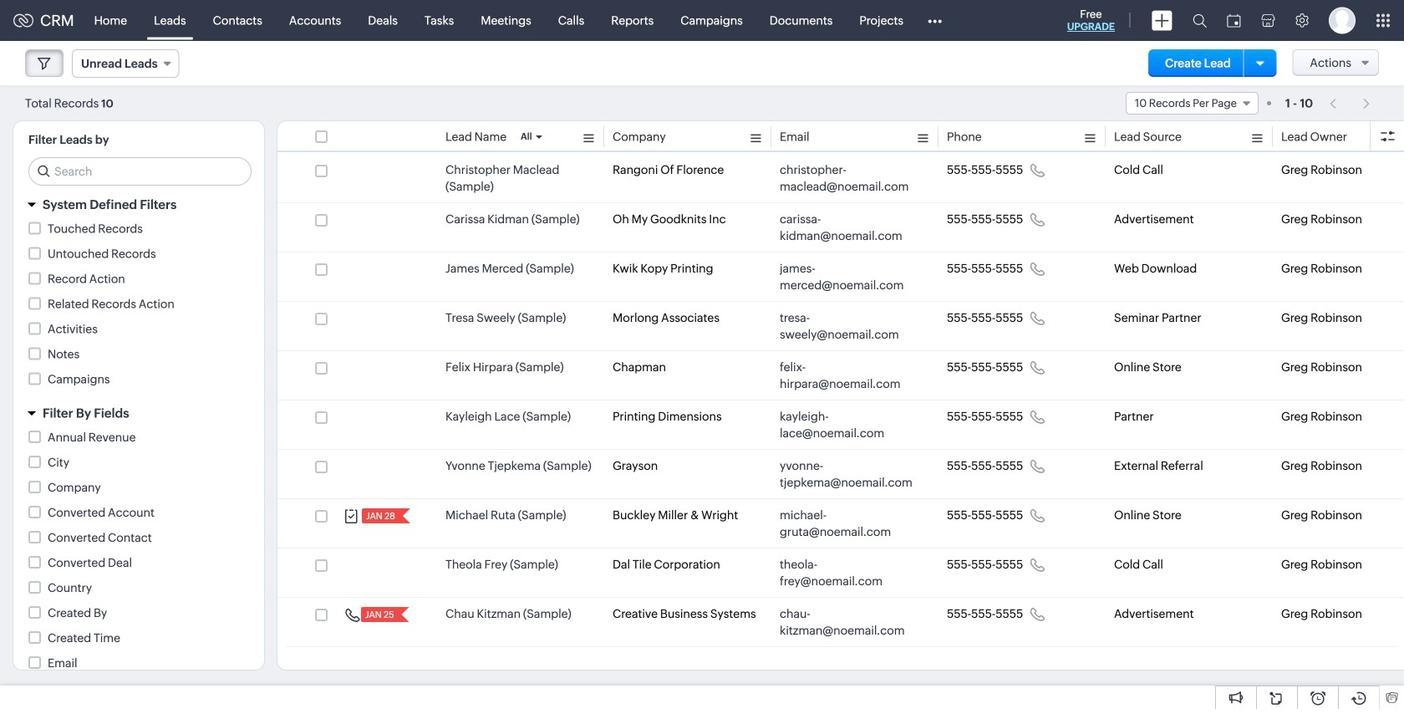 Task type: describe. For each thing, give the bounding box(es) containing it.
search image
[[1193, 13, 1208, 28]]

create menu element
[[1142, 0, 1183, 41]]

profile image
[[1330, 7, 1356, 34]]

logo image
[[13, 14, 33, 27]]



Task type: locate. For each thing, give the bounding box(es) containing it.
navigation
[[1322, 91, 1380, 115]]

Search text field
[[29, 158, 251, 185]]

calendar image
[[1228, 14, 1242, 27]]

profile element
[[1320, 0, 1366, 41]]

row group
[[278, 154, 1405, 647]]

search element
[[1183, 0, 1218, 41]]

Other Modules field
[[917, 7, 953, 34]]

None field
[[72, 49, 179, 78], [1126, 92, 1259, 115], [72, 49, 179, 78], [1126, 92, 1259, 115]]

create menu image
[[1152, 10, 1173, 31]]



Task type: vqa. For each thing, say whether or not it's contained in the screenshot.
the right ·
no



